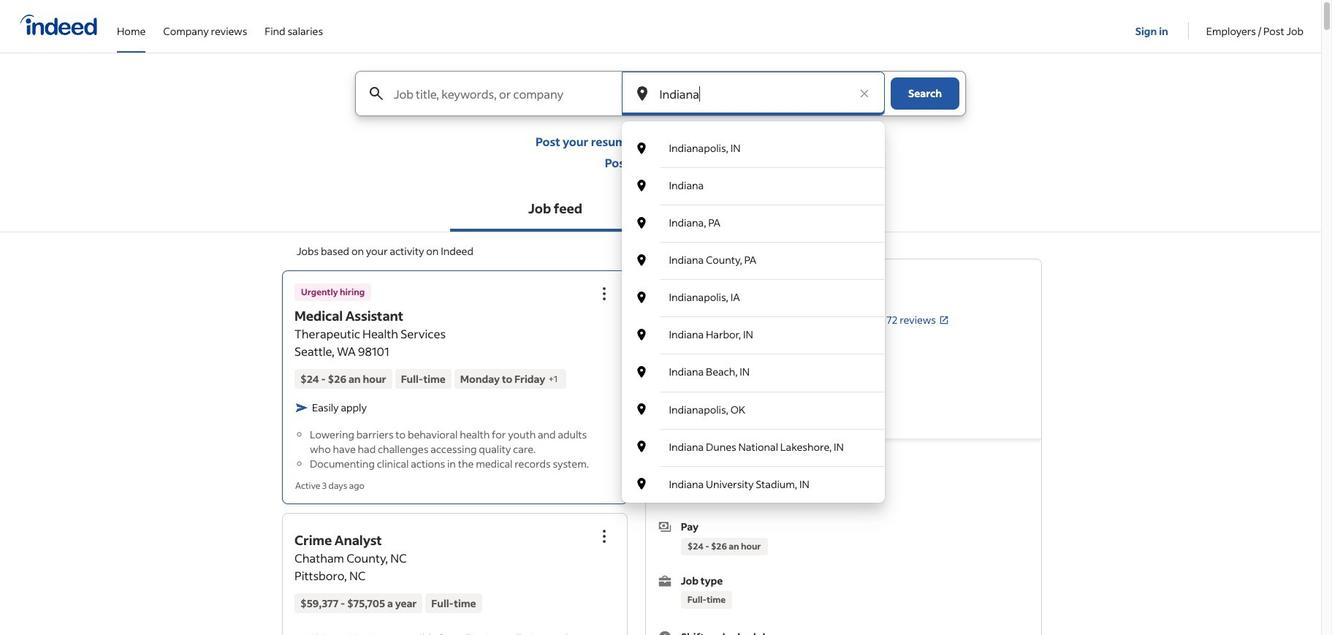 Task type: describe. For each thing, give the bounding box(es) containing it.
clear location input image
[[858, 86, 872, 101]]

therapeutic health services (opens in a new tab) image
[[793, 315, 803, 325]]

Edit location text field
[[657, 72, 850, 116]]

3.3 out of 5 stars image
[[815, 311, 881, 329]]



Task type: vqa. For each thing, say whether or not it's contained in the screenshot.
the right Angeles,
no



Task type: locate. For each thing, give the bounding box(es) containing it.
tab list
[[0, 188, 1322, 232]]

search: Job title, keywords, or company text field
[[391, 72, 620, 116]]

search suggestions list box
[[622, 130, 885, 503]]

job actions for medical assistant is collapsed image
[[596, 285, 613, 303]]

main content
[[0, 71, 1322, 635]]

None search field
[[344, 71, 978, 503]]

job actions for crime analyst is collapsed image
[[596, 528, 613, 545]]

3.3 out of 5 stars. link to 72 reviews company ratings (opens in a new tab) image
[[939, 315, 950, 325]]



